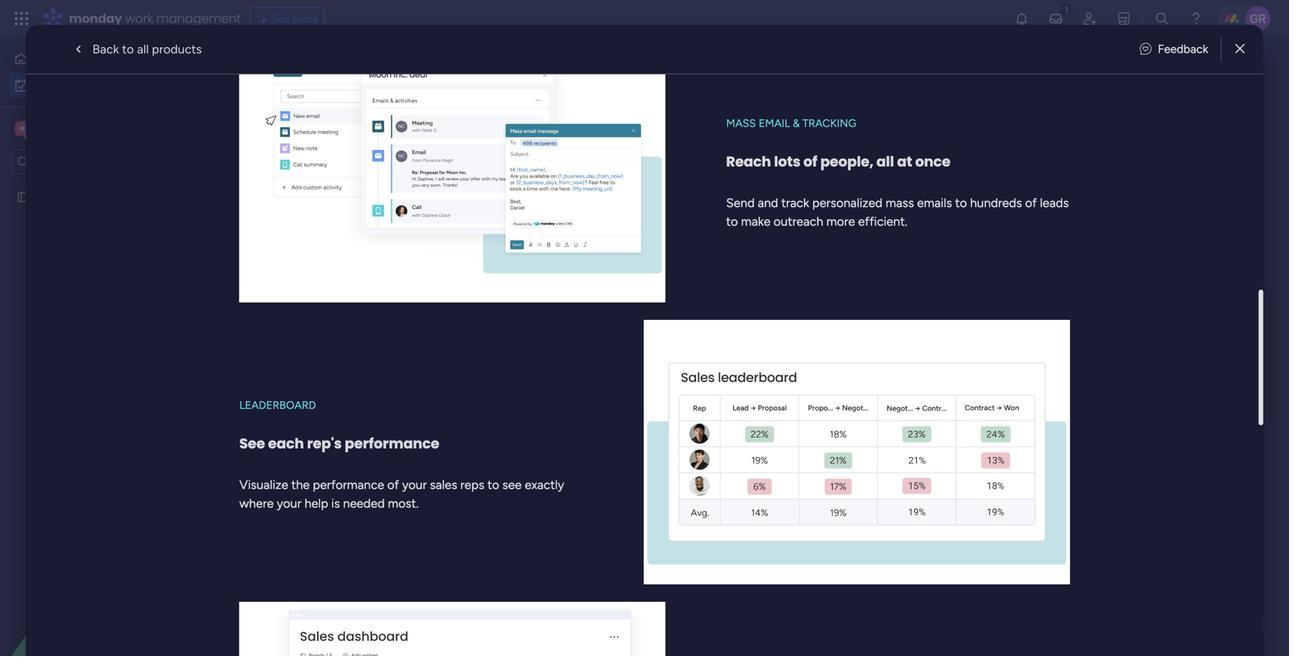 Task type: vqa. For each thing, say whether or not it's contained in the screenshot.
YOUR to the right
yes



Task type: describe. For each thing, give the bounding box(es) containing it.
rep's
[[307, 434, 342, 454]]

management
[[156, 10, 241, 27]]

performance inside visualize the performance of your sales reps to see exactly where your help is needed most.
[[313, 478, 384, 493]]

see
[[502, 478, 522, 493]]

of inside visualize the performance of your sales reps to see exactly where your help is needed most.
[[387, 478, 399, 493]]

is
[[331, 497, 340, 512]]

where
[[239, 497, 274, 512]]

visualize the performance of your sales reps to see exactly where your help is needed most.
[[239, 478, 564, 512]]

products
[[152, 42, 202, 57]]

2 workspace image from the left
[[17, 120, 28, 137]]

help
[[304, 497, 328, 512]]

&
[[793, 117, 800, 130]]

to right emails
[[956, 196, 967, 210]]

monday
[[69, 10, 122, 27]]

see plans button
[[250, 7, 325, 30]]

send
[[726, 196, 755, 210]]

visualize
[[239, 478, 288, 493]]

to inside visualize the performance of your sales reps to see exactly where your help is needed most.
[[488, 478, 499, 493]]

1 image
[[1060, 1, 1074, 18]]

select product image
[[14, 11, 29, 26]]

feedback
[[1159, 42, 1209, 56]]

see plans
[[271, 12, 318, 25]]

hundreds
[[970, 196, 1023, 210]]

send and track personalized mass emails to hundreds of leads to make outreach more efficient.
[[726, 196, 1069, 229]]

track
[[782, 196, 810, 210]]

needed
[[343, 497, 385, 512]]

more
[[827, 214, 855, 229]]

search everything image
[[1155, 11, 1170, 26]]

lots
[[774, 152, 801, 172]]

see each rep's performance
[[239, 434, 439, 454]]

to inside back to all products button
[[122, 42, 134, 57]]

the
[[291, 478, 310, 493]]

1 horizontal spatial your
[[402, 478, 427, 493]]

mass
[[726, 117, 756, 130]]

people,
[[821, 152, 874, 172]]

back to all products
[[92, 42, 202, 57]]

0 vertical spatial performance
[[345, 434, 439, 454]]

invite members image
[[1083, 11, 1098, 26]]



Task type: locate. For each thing, give the bounding box(es) containing it.
0 horizontal spatial all
[[137, 42, 149, 57]]

1 vertical spatial all
[[877, 152, 895, 172]]

reach lots of people, all at once
[[726, 152, 951, 172]]

workspace image
[[15, 120, 30, 137], [17, 120, 28, 137]]

mass email & tracking
[[726, 117, 857, 130]]

0 vertical spatial of
[[804, 152, 818, 172]]

work
[[125, 10, 153, 27]]

make
[[741, 214, 771, 229]]

see for see plans
[[271, 12, 290, 25]]

notifications image
[[1014, 11, 1030, 26]]

2 horizontal spatial of
[[1026, 196, 1037, 210]]

feedback link
[[1141, 37, 1209, 62]]

mass
[[886, 196, 914, 210]]

performance up the is
[[313, 478, 384, 493]]

of right the lots
[[804, 152, 818, 172]]

all down work
[[137, 42, 149, 57]]

reps
[[460, 478, 484, 493]]

email
[[759, 117, 790, 130]]

efficient.
[[858, 214, 908, 229]]

0 horizontal spatial see
[[239, 434, 265, 454]]

sales
[[430, 478, 457, 493]]

1 vertical spatial of
[[1026, 196, 1037, 210]]

all
[[137, 42, 149, 57], [877, 152, 895, 172]]

see left the each
[[239, 434, 265, 454]]

your
[[402, 478, 427, 493], [277, 497, 301, 512]]

0 vertical spatial your
[[402, 478, 427, 493]]

most.
[[388, 497, 419, 512]]

to
[[122, 42, 134, 57], [956, 196, 967, 210], [726, 214, 738, 229], [488, 478, 499, 493]]

0 horizontal spatial of
[[387, 478, 399, 493]]

lottie animation element
[[0, 500, 198, 657]]

of inside send and track personalized mass emails to hundreds of leads to make outreach more efficient.
[[1026, 196, 1037, 210]]

greg robinson image
[[1246, 6, 1271, 31]]

leaderboard
[[239, 399, 316, 412]]

back
[[92, 42, 119, 57]]

public board image
[[16, 190, 31, 205]]

option
[[0, 183, 198, 187]]

performance
[[345, 434, 439, 454], [313, 478, 384, 493]]

1 vertical spatial performance
[[313, 478, 384, 493]]

and
[[758, 196, 779, 210]]

leads
[[1040, 196, 1069, 210]]

reach
[[726, 152, 771, 172]]

see for see each rep's performance
[[239, 434, 265, 454]]

emails
[[917, 196, 952, 210]]

monday work management
[[69, 10, 241, 27]]

once
[[916, 152, 951, 172]]

help image
[[1189, 11, 1205, 26]]

your down the the
[[277, 497, 301, 512]]

list box
[[0, 181, 198, 420]]

1 horizontal spatial all
[[877, 152, 895, 172]]

exactly
[[525, 478, 564, 493]]

see
[[271, 12, 290, 25], [239, 434, 265, 454]]

1 horizontal spatial see
[[271, 12, 290, 25]]

2 vertical spatial of
[[387, 478, 399, 493]]

v2 user feedback image
[[1141, 41, 1152, 58]]

update feed image
[[1049, 11, 1064, 26]]

0 horizontal spatial your
[[277, 497, 301, 512]]

1 vertical spatial see
[[239, 434, 265, 454]]

each
[[268, 434, 304, 454]]

tracking
[[803, 117, 857, 130]]

monday marketplace image
[[1117, 11, 1132, 26]]

to left see
[[488, 478, 499, 493]]

0 vertical spatial all
[[137, 42, 149, 57]]

see inside button
[[271, 12, 290, 25]]

back to all products button
[[58, 34, 214, 65]]

lottie animation image
[[0, 500, 198, 657]]

outreach
[[774, 214, 824, 229]]

of left the 'leads'
[[1026, 196, 1037, 210]]

1 horizontal spatial of
[[804, 152, 818, 172]]

personalized
[[813, 196, 883, 210]]

at
[[897, 152, 913, 172]]

plans
[[292, 12, 318, 25]]

of up most.
[[387, 478, 399, 493]]

your up most.
[[402, 478, 427, 493]]

1 vertical spatial your
[[277, 497, 301, 512]]

all left at at the top of the page
[[877, 152, 895, 172]]

all inside button
[[137, 42, 149, 57]]

to right "back"
[[122, 42, 134, 57]]

0 vertical spatial see
[[271, 12, 290, 25]]

1 workspace image from the left
[[15, 120, 30, 137]]

close image
[[1236, 43, 1245, 55]]

to down send
[[726, 214, 738, 229]]

see left plans
[[271, 12, 290, 25]]

of
[[804, 152, 818, 172], [1026, 196, 1037, 210], [387, 478, 399, 493]]

performance up visualize the performance of your sales reps to see exactly where your help is needed most. at left bottom
[[345, 434, 439, 454]]



